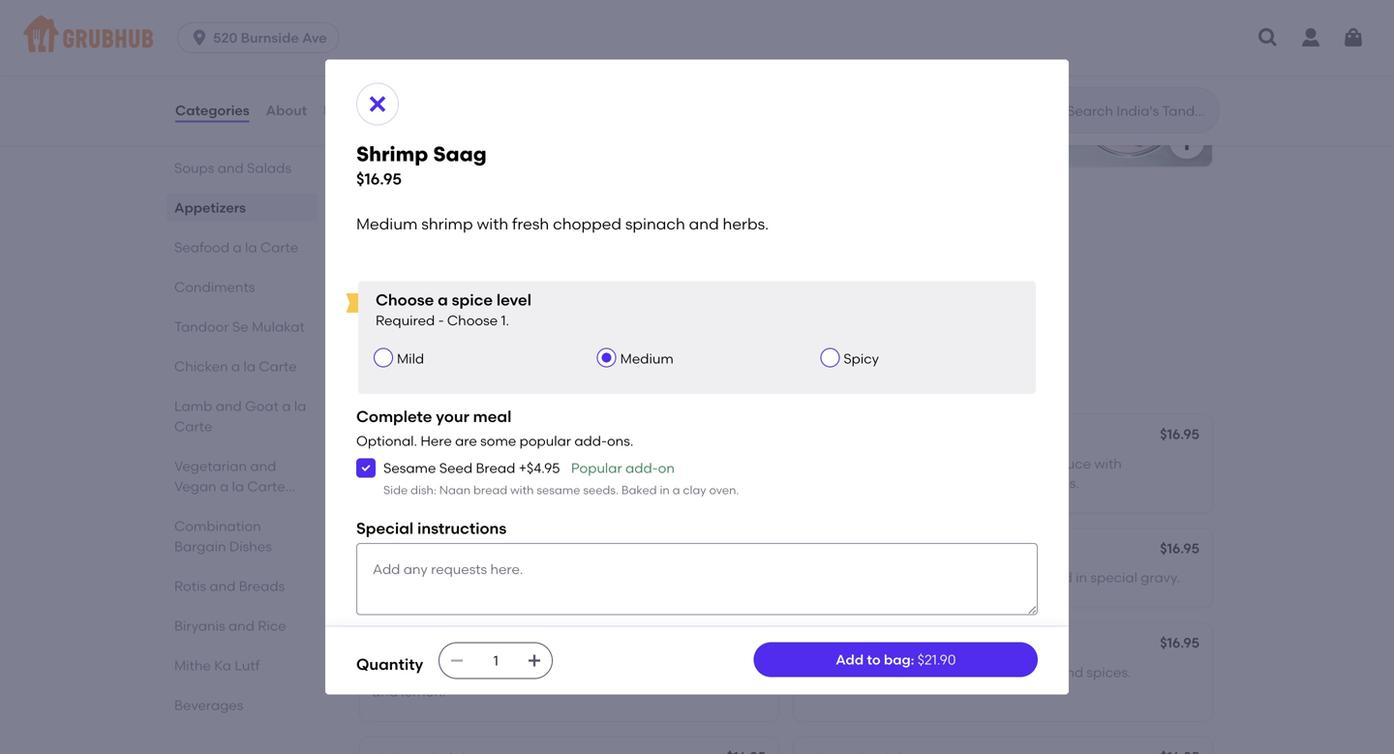 Task type: locate. For each thing, give the bounding box(es) containing it.
about
[[266, 102, 307, 119]]

saag down 'fish' at the left
[[433, 142, 487, 167]]

0 vertical spatial herbs.
[[723, 215, 769, 234]]

mithe
[[174, 658, 211, 674]]

shrimp for shrimp dhansak
[[372, 637, 419, 653]]

la down vegetarian
[[232, 479, 244, 495]]

bread down bread
[[474, 483, 508, 497]]

a inside seafood a la carte rice or bread not included.
[[447, 349, 461, 374]]

a up '-'
[[438, 291, 448, 310]]

mild
[[397, 351, 424, 367]]

shrimp down optional.
[[372, 456, 419, 472]]

of
[[560, 81, 573, 98], [418, 101, 431, 117], [597, 101, 610, 117]]

1 horizontal spatial appetizers
[[435, 54, 506, 70]]

0 vertical spatial special
[[489, 456, 536, 472]]

1 vertical spatial saag
[[422, 542, 457, 559]]

pieces right 3
[[551, 101, 594, 117]]

instructions
[[417, 519, 507, 538]]

shrimp inside "shrimp saag $16.95"
[[356, 142, 428, 167]]

shrimp for shrimp cooked in gently flavored rich sauce with tomatoes, bell peppers, onions and herbs.
[[806, 456, 853, 472]]

burnside
[[241, 30, 299, 46]]

saag for shrimp saag
[[422, 542, 457, 559]]

shrimp cooked in gently flavored rich sauce with tomatoes, bell peppers, onions and herbs.
[[806, 456, 1123, 492]]

lentils,
[[612, 664, 653, 681]]

0 horizontal spatial add-
[[575, 433, 607, 449]]

spinach right mild
[[626, 215, 686, 234]]

mixed vegetable pakora
[[806, 54, 968, 70]]

1 vertical spatial spices.
[[372, 475, 417, 492]]

shrimp
[[422, 215, 473, 234], [429, 570, 474, 586], [976, 570, 1021, 586]]

and
[[511, 101, 537, 117], [218, 160, 244, 176], [689, 215, 719, 234], [216, 398, 242, 415], [687, 456, 713, 472], [250, 458, 276, 475], [1011, 475, 1037, 492], [661, 570, 688, 586], [210, 578, 236, 595], [229, 618, 255, 635], [415, 664, 442, 681], [1058, 664, 1084, 681], [372, 684, 398, 700]]

1 horizontal spatial seafood
[[356, 349, 442, 374]]

quantity
[[356, 655, 424, 674]]

chopped right fried
[[553, 215, 622, 234]]

rice left or
[[356, 376, 381, 390]]

shrimp for shrimp masala
[[806, 542, 853, 559]]

0 horizontal spatial bread
[[398, 376, 432, 390]]

cooked for special
[[422, 456, 471, 472]]

0 vertical spatial saag
[[433, 142, 487, 167]]

0 vertical spatial choose
[[376, 291, 434, 310]]

1 vertical spatial chopped
[[543, 570, 603, 586]]

zalfraze
[[856, 637, 911, 653]]

1 horizontal spatial bread
[[474, 483, 508, 497]]

appetizers down soups
[[174, 200, 246, 216]]

$16.95 inside "shrimp saag $16.95"
[[356, 170, 402, 188]]

1 2 from the left
[[502, 81, 510, 98]]

and inside 1 piece alu samosa, 2 pieces of chicken pakora, 2 pieces of fish pakora and 3 pieces of onion bhaji.
[[511, 101, 537, 117]]

oven.
[[710, 483, 740, 497]]

in right seed
[[474, 456, 486, 472]]

carte for seafood a la carte rice or bread not included.
[[490, 349, 549, 374]]

$16.95 for shrimp zalfraze
[[1161, 635, 1200, 651]]

cooked inside shrimp cooked in gently flavored rich sauce with tomatoes, bell peppers, onions and herbs.
[[856, 456, 905, 472]]

1 horizontal spatial 2
[[684, 81, 691, 98]]

beverages
[[174, 697, 243, 714]]

ave
[[302, 30, 327, 46]]

medium shrimp with fresh chopped spinach and herbs.
[[356, 215, 769, 234], [372, 570, 731, 586]]

1 vertical spatial rice
[[258, 618, 286, 635]]

Special instructions text field
[[356, 543, 1038, 616]]

onions
[[964, 475, 1007, 492]]

naan
[[440, 483, 471, 497]]

0 horizontal spatial 2
[[502, 81, 510, 98]]

1 horizontal spatial add-
[[626, 460, 658, 477]]

chicken a la carte
[[174, 358, 297, 375]]

2 up bhaji. on the top of the page
[[684, 81, 691, 98]]

in inside shrimp cooked in gently flavored rich sauce with tomatoes, bell peppers, onions and herbs.
[[908, 456, 920, 472]]

1 vertical spatial medium
[[621, 351, 674, 367]]

2 up pakora
[[502, 81, 510, 98]]

samosa,
[[444, 81, 499, 98]]

seafood inside seafood a la carte rice or bread not included.
[[356, 349, 442, 374]]

0 vertical spatial bread
[[398, 376, 432, 390]]

with left lentils,
[[581, 664, 608, 681]]

shrimp for shrimp zalfraze
[[806, 637, 853, 653]]

0 vertical spatial rice
[[356, 376, 381, 390]]

$16.95 for shrimp saag
[[727, 540, 766, 557]]

mulakat
[[252, 319, 305, 335]]

side
[[384, 483, 408, 497]]

spinach down baked
[[606, 570, 658, 586]]

rice down 'breads'
[[258, 618, 286, 635]]

svg image
[[1343, 26, 1366, 49], [190, 28, 209, 47], [1176, 130, 1199, 153]]

shrimp inside shrimp cooked in gently flavored rich sauce with tomatoes, bell peppers, onions and herbs.
[[806, 456, 853, 472]]

some
[[481, 433, 517, 449]]

0 horizontal spatial of
[[418, 101, 431, 117]]

cooked down here
[[422, 456, 471, 472]]

carte up mulakat at the top left of the page
[[260, 239, 299, 256]]

1 vertical spatial fresh
[[508, 570, 540, 586]]

la inside seafood a la carte rice or bread not included.
[[466, 349, 485, 374]]

1 horizontal spatial rice
[[356, 376, 381, 390]]

cooked
[[422, 456, 471, 472], [856, 456, 905, 472], [1024, 570, 1073, 586], [529, 664, 578, 681], [856, 664, 905, 681]]

cooked right fresh
[[1024, 570, 1073, 586]]

charbroiled
[[806, 570, 885, 586]]

combination
[[174, 518, 261, 535]]

with down ons.
[[616, 456, 644, 472]]

chopped down side dish: naan bread with sesame seeds. baked in a clay oven.
[[543, 570, 603, 586]]

0 horizontal spatial choose
[[376, 291, 434, 310]]

shrimp down shrimp zalfraze
[[806, 664, 853, 681]]

with up spice
[[477, 215, 509, 234]]

shrimp masala
[[806, 542, 906, 559]]

a
[[233, 239, 242, 256], [438, 291, 448, 310], [447, 349, 461, 374], [231, 358, 240, 375], [282, 398, 291, 415], [220, 479, 229, 495], [673, 483, 681, 497]]

garlic
[[691, 664, 729, 681]]

a inside vegetarian and vegan a la carte specialties combination bargain dishes
[[220, 479, 229, 495]]

0 vertical spatial seafood
[[174, 239, 230, 256]]

pakora
[[921, 54, 968, 70]]

spices. down optional.
[[372, 475, 417, 492]]

cooked down zalfraze
[[856, 664, 905, 681]]

and inside lamb and goat a la carte
[[216, 398, 242, 415]]

0 vertical spatial add-
[[575, 433, 607, 449]]

la down se
[[244, 358, 256, 375]]

shrimp for shrimp saag
[[372, 542, 419, 559]]

medium down 'shrimp saag'
[[372, 570, 425, 586]]

Search India's Tandoori search field
[[1066, 102, 1214, 120]]

seafood up condiments
[[174, 239, 230, 256]]

in inside shrimp cooked in special curry gravy with herbs and spices.
[[474, 456, 486, 472]]

in left gravy.
[[1076, 570, 1088, 586]]

la inside lamb and goat a la carte
[[294, 398, 306, 415]]

fresh up input item quantity number field
[[508, 570, 540, 586]]

svg image inside main navigation navigation
[[1257, 26, 1281, 49]]

vegetarian
[[174, 458, 247, 475]]

soups and salads
[[174, 160, 292, 176]]

0 vertical spatial spices.
[[372, 243, 417, 260]]

2 vertical spatial fresh
[[656, 664, 688, 681]]

carte down lamb
[[174, 418, 212, 435]]

with
[[477, 215, 509, 234], [538, 224, 565, 240], [616, 456, 644, 472], [1095, 456, 1123, 472], [511, 483, 534, 497], [477, 570, 504, 586], [581, 664, 608, 681], [908, 664, 936, 681]]

clay
[[683, 483, 707, 497]]

bread down mild
[[398, 376, 432, 390]]

of left chicken
[[560, 81, 573, 98]]

tandoor se mulakat
[[174, 319, 305, 335]]

in up peppers,
[[908, 456, 920, 472]]

lamb and goat a la carte
[[174, 398, 306, 435]]

and inside shrimp cooked in gently flavored rich sauce with tomatoes, bell peppers, onions and herbs.
[[1011, 475, 1037, 492]]

shrimp up quantity
[[372, 637, 419, 653]]

0 horizontal spatial rice
[[258, 618, 286, 635]]

add- up the gravy
[[575, 433, 607, 449]]

side dish: naan bread with sesame seeds. baked in a clay oven.
[[384, 483, 740, 497]]

sweet and sour. shrimp cooked with lentils, fresh garlic and lemon.
[[372, 664, 729, 700]]

a right goat
[[282, 398, 291, 415]]

la
[[245, 239, 257, 256], [466, 349, 485, 374], [244, 358, 256, 375], [294, 398, 306, 415], [232, 479, 244, 495]]

sesame
[[537, 483, 581, 497]]

la inside vegetarian and vegan a la carte specialties combination bargain dishes
[[232, 479, 244, 495]]

fish
[[435, 101, 457, 117]]

rotis and breads
[[174, 578, 285, 595]]

curry
[[539, 456, 573, 472]]

medium up ons.
[[621, 351, 674, 367]]

add to bag: $21.90
[[836, 652, 957, 668]]

charbroiled tender. fresh shrimp cooked in special gravy.
[[806, 570, 1181, 586]]

lutf
[[235, 658, 260, 674]]

shrimp right sour.
[[479, 664, 525, 681]]

chicken
[[174, 358, 228, 375]]

0 vertical spatial medium
[[356, 215, 418, 234]]

0 vertical spatial spinach
[[626, 215, 686, 234]]

la right goat
[[294, 398, 306, 415]]

carte for chicken a la carte
[[259, 358, 297, 375]]

gravy
[[576, 456, 613, 472]]

shrimp down complete
[[372, 428, 419, 445]]

Input item quantity number field
[[475, 644, 518, 679]]

cooked right input item quantity number field
[[529, 664, 578, 681]]

carte down mulakat at the top left of the page
[[259, 358, 297, 375]]

homemade cheese fried with mild spices.
[[372, 224, 597, 260]]

0 horizontal spatial special
[[489, 456, 536, 472]]

0 vertical spatial appetizers
[[435, 54, 506, 70]]

masala
[[856, 542, 906, 559]]

carte up dishes
[[247, 479, 285, 495]]

la up condiments
[[245, 239, 257, 256]]

0 horizontal spatial svg image
[[190, 28, 209, 47]]

0 horizontal spatial appetizers
[[174, 200, 246, 216]]

0 horizontal spatial seafood
[[174, 239, 230, 256]]

seafood
[[174, 239, 230, 256], [356, 349, 442, 374]]

fresh left garlic
[[656, 664, 688, 681]]

seafood up or
[[356, 349, 442, 374]]

of down chicken
[[597, 101, 610, 117]]

choose
[[376, 291, 434, 310], [447, 313, 498, 329]]

required
[[376, 313, 435, 329]]

appetizers up samosa, at the top of page
[[435, 54, 506, 70]]

1 vertical spatial herbs.
[[1040, 475, 1080, 492]]

1 vertical spatial appetizers
[[174, 200, 246, 216]]

1.
[[501, 313, 510, 329]]

bread
[[398, 376, 432, 390], [474, 483, 508, 497]]

tender.
[[888, 570, 934, 586]]

pakora,
[[630, 81, 681, 98]]

2 horizontal spatial of
[[597, 101, 610, 117]]

or
[[384, 376, 395, 390]]

popular
[[571, 460, 623, 477]]

special left gravy.
[[1091, 570, 1138, 586]]

saag inside "shrimp saag $16.95"
[[433, 142, 487, 167]]

a up not
[[447, 349, 461, 374]]

la up included.
[[466, 349, 485, 374]]

carte inside seafood a la carte rice or bread not included.
[[490, 349, 549, 374]]

with left mild
[[538, 224, 565, 240]]

0 vertical spatial medium shrimp with fresh chopped spinach and herbs.
[[356, 215, 769, 234]]

saag for shrimp saag $16.95
[[433, 142, 487, 167]]

shrimp up charbroiled in the bottom of the page
[[806, 542, 853, 559]]

shrimp inside shrimp cooked in special curry gravy with herbs and spices.
[[372, 456, 419, 472]]

alu
[[420, 81, 440, 98]]

shrimp left to
[[806, 637, 853, 653]]

lemon.
[[401, 684, 446, 700]]

shrimp zalfraze
[[806, 637, 911, 653]]

seafood for seafood a la carte
[[174, 239, 230, 256]]

1 vertical spatial spinach
[[606, 570, 658, 586]]

$16.95 for shrimp masala
[[1161, 540, 1200, 557]]

mixed
[[806, 54, 846, 70]]

categories button
[[174, 76, 251, 145]]

optional.
[[356, 433, 417, 449]]

a left clay
[[673, 483, 681, 497]]

not
[[435, 376, 454, 390]]

saag down special instructions
[[422, 542, 457, 559]]

cooked up bell in the bottom of the page
[[856, 456, 905, 472]]

$21.90
[[918, 652, 957, 668]]

svg image
[[1257, 26, 1281, 49], [366, 93, 389, 116], [742, 272, 765, 296], [360, 463, 372, 474], [450, 653, 465, 669], [527, 653, 543, 669]]

spices. down the homemade
[[372, 243, 417, 260]]

main navigation navigation
[[0, 0, 1395, 76]]

1 horizontal spatial special
[[1091, 570, 1138, 586]]

of down alu
[[418, 101, 431, 117]]

special down some
[[489, 456, 536, 472]]

shrimp up tomatoes,
[[806, 456, 853, 472]]

spice
[[452, 291, 493, 310]]

with right sauce
[[1095, 456, 1123, 472]]

add- up baked
[[626, 460, 658, 477]]

shrimp down special
[[372, 542, 419, 559]]

1 vertical spatial special
[[1091, 570, 1138, 586]]

1 horizontal spatial svg image
[[1176, 130, 1199, 153]]

shrimp cooked in special curry gravy with herbs and spices.
[[372, 456, 713, 492]]

fresh left mild
[[512, 215, 549, 234]]

a right chicken
[[231, 358, 240, 375]]

1 vertical spatial add-
[[626, 460, 658, 477]]

shrimp down reviews
[[356, 142, 428, 167]]

a down vegetarian
[[220, 479, 229, 495]]

spices.
[[372, 243, 417, 260], [372, 475, 417, 492], [1087, 664, 1132, 681]]

meal
[[473, 407, 512, 426]]

with inside shrimp cooked in special curry gravy with herbs and spices.
[[616, 456, 644, 472]]

$16.95 for shrimp dhansak
[[727, 635, 766, 651]]

add- inside complete your meal optional. here are some popular add-ons.
[[575, 433, 607, 449]]

+
[[519, 460, 527, 477]]

1
[[372, 81, 377, 98]]

seafood a la carte rice or bread not included.
[[356, 349, 549, 390]]

choose down spice
[[447, 313, 498, 329]]

spices. right vegetables
[[1087, 664, 1132, 681]]

1 vertical spatial seafood
[[356, 349, 442, 374]]

cooked inside shrimp cooked in special curry gravy with herbs and spices.
[[422, 456, 471, 472]]

carte down 1.
[[490, 349, 549, 374]]

1 vertical spatial choose
[[447, 313, 498, 329]]

choose up required on the top
[[376, 291, 434, 310]]

1 vertical spatial bread
[[474, 483, 508, 497]]

pieces
[[513, 81, 556, 98], [372, 101, 415, 117], [551, 101, 594, 117]]

medium down "shrimp saag $16.95"
[[356, 215, 418, 234]]

shrimp inside sweet and sour. shrimp cooked with lentils, fresh garlic and lemon.
[[479, 664, 525, 681]]



Task type: describe. For each thing, give the bounding box(es) containing it.
carte inside vegetarian and vegan a la carte specialties combination bargain dishes
[[247, 479, 285, 495]]

specialties
[[174, 499, 246, 515]]

2 vertical spatial medium
[[372, 570, 425, 586]]

la for seafood a la carte
[[245, 239, 257, 256]]

reviews button
[[323, 76, 379, 145]]

gravy.
[[1141, 570, 1181, 586]]

complete
[[356, 407, 432, 426]]

2 vertical spatial herbs.
[[691, 570, 731, 586]]

0 vertical spatial fresh
[[512, 215, 549, 234]]

reviews
[[324, 102, 378, 119]]

and inside shrimp cooked in special curry gravy with herbs and spices.
[[687, 456, 713, 472]]

in down "on"
[[660, 483, 670, 497]]

pieces up 3
[[513, 81, 556, 98]]

520 burnside ave
[[213, 30, 327, 46]]

carte for seafood a la carte
[[260, 239, 299, 256]]

cooked inside sweet and sour. shrimp cooked with lentils, fresh garlic and lemon.
[[529, 664, 578, 681]]

fried
[[504, 224, 534, 240]]

$10.95
[[726, 52, 766, 68]]

with inside sweet and sour. shrimp cooked with lentils, fresh garlic and lemon.
[[581, 664, 608, 681]]

to
[[867, 652, 881, 668]]

with left 'mixed'
[[908, 664, 936, 681]]

with down "+"
[[511, 483, 534, 497]]

breads
[[239, 578, 285, 595]]

lamb
[[174, 398, 213, 415]]

rotis
[[174, 578, 206, 595]]

and inside vegetarian and vegan a la carte specialties combination bargain dishes
[[250, 458, 276, 475]]

gently
[[923, 456, 964, 472]]

flavored
[[967, 456, 1021, 472]]

level
[[497, 291, 532, 310]]

bread inside seafood a la carte rice or bread not included.
[[398, 376, 432, 390]]

2 vertical spatial spices.
[[1087, 664, 1132, 681]]

salads
[[247, 160, 292, 176]]

pieces down piece
[[372, 101, 415, 117]]

about button
[[265, 76, 308, 145]]

a inside choose a spice level required - choose 1.
[[438, 291, 448, 310]]

svg image inside "520 burnside ave" button
[[190, 28, 209, 47]]

vegan
[[174, 479, 217, 495]]

dish:
[[411, 483, 437, 497]]

with inside homemade cheese fried with mild spices.
[[538, 224, 565, 240]]

peppers,
[[903, 475, 961, 492]]

popular add-on
[[571, 460, 675, 477]]

homemade cheese fried with mild spices. button
[[360, 183, 779, 309]]

520
[[213, 30, 238, 46]]

categories
[[175, 102, 250, 119]]

curry
[[422, 428, 459, 445]]

shrimp saag $16.95
[[356, 142, 487, 188]]

seafood for seafood a la carte rice or bread not included.
[[356, 349, 442, 374]]

assorted
[[372, 54, 431, 70]]

0 vertical spatial chopped
[[553, 215, 622, 234]]

sesame
[[384, 460, 436, 477]]

sesame seed bread + $4.95
[[384, 460, 560, 477]]

shrimp down 'shrimp saag'
[[429, 570, 474, 586]]

2 2 from the left
[[684, 81, 691, 98]]

special inside shrimp cooked in special curry gravy with herbs and spices.
[[489, 456, 536, 472]]

cooked for gently
[[856, 456, 905, 472]]

520 burnside ave button
[[177, 22, 347, 53]]

on
[[658, 460, 675, 477]]

seafood a la carte
[[174, 239, 299, 256]]

la for seafood a la carte rice or bread not included.
[[466, 349, 485, 374]]

ons.
[[607, 433, 634, 449]]

shrimp curry
[[372, 428, 459, 445]]

shrimp for shrimp curry
[[372, 428, 419, 445]]

mild
[[568, 224, 597, 240]]

fresh inside sweet and sour. shrimp cooked with lentils, fresh garlic and lemon.
[[656, 664, 688, 681]]

chicken
[[576, 81, 627, 98]]

1 horizontal spatial of
[[560, 81, 573, 98]]

vegetable
[[849, 54, 917, 70]]

special
[[356, 519, 414, 538]]

-
[[438, 313, 444, 329]]

rice inside seafood a la carte rice or bread not included.
[[356, 376, 381, 390]]

carte inside lamb and goat a la carte
[[174, 418, 212, 435]]

biryanis and rice
[[174, 618, 286, 635]]

included.
[[456, 376, 508, 390]]

are
[[455, 433, 477, 449]]

la for chicken a la carte
[[244, 358, 256, 375]]

1 vertical spatial medium shrimp with fresh chopped spinach and herbs.
[[372, 570, 731, 586]]

2 horizontal spatial svg image
[[1343, 26, 1366, 49]]

homemade
[[372, 224, 451, 240]]

seed
[[440, 460, 473, 477]]

shrimp right fresh
[[976, 570, 1021, 586]]

paneer pakora image
[[634, 183, 779, 309]]

ka
[[214, 658, 232, 674]]

goat
[[245, 398, 279, 415]]

herbs
[[647, 456, 684, 472]]

popular
[[520, 433, 572, 449]]

shrimp for shrimp cooked in special curry gravy with herbs and spices.
[[372, 456, 419, 472]]

tandoor
[[174, 319, 229, 335]]

piece
[[380, 81, 417, 98]]

spicy
[[844, 351, 880, 367]]

shrimp saag
[[372, 542, 457, 559]]

bag:
[[884, 652, 915, 668]]

with down "instructions"
[[477, 570, 504, 586]]

spices. inside homemade cheese fried with mild spices.
[[372, 243, 417, 260]]

bell
[[876, 475, 900, 492]]

bargain
[[174, 539, 226, 555]]

complete your meal optional. here are some popular add-ons.
[[356, 407, 634, 449]]

vegetables
[[982, 664, 1055, 681]]

shrimp down "shrimp saag $16.95"
[[422, 215, 473, 234]]

pakora
[[460, 101, 507, 117]]

cheese
[[454, 224, 501, 240]]

shrimp for shrimp cooked with mixed vegetables and spices.
[[806, 664, 853, 681]]

baked
[[622, 483, 657, 497]]

spices. inside shrimp cooked in special curry gravy with herbs and spices.
[[372, 475, 417, 492]]

3
[[540, 101, 548, 117]]

shrimp dhansak
[[372, 637, 481, 653]]

a inside lamb and goat a la carte
[[282, 398, 291, 415]]

seeds.
[[584, 483, 619, 497]]

shrimp for shrimp saag $16.95
[[356, 142, 428, 167]]

onion
[[614, 101, 650, 117]]

a up condiments
[[233, 239, 242, 256]]

herbs. inside shrimp cooked in gently flavored rich sauce with tomatoes, bell peppers, onions and herbs.
[[1040, 475, 1080, 492]]

1 horizontal spatial choose
[[447, 313, 498, 329]]

cooked for mixed
[[856, 664, 905, 681]]

1 piece alu samosa, 2 pieces of chicken pakora, 2 pieces of fish pakora and 3 pieces of onion bhaji.
[[372, 81, 691, 117]]

sour.
[[445, 664, 476, 681]]

mixed vegetable pakora image
[[1068, 41, 1213, 167]]

with inside shrimp cooked in gently flavored rich sauce with tomatoes, bell peppers, onions and herbs.
[[1095, 456, 1123, 472]]

special instructions
[[356, 519, 507, 538]]

rich
[[1024, 456, 1049, 472]]

tomatoes,
[[806, 475, 873, 492]]

bhaji.
[[654, 101, 690, 117]]



Task type: vqa. For each thing, say whether or not it's contained in the screenshot.
the topmost "4.8"
no



